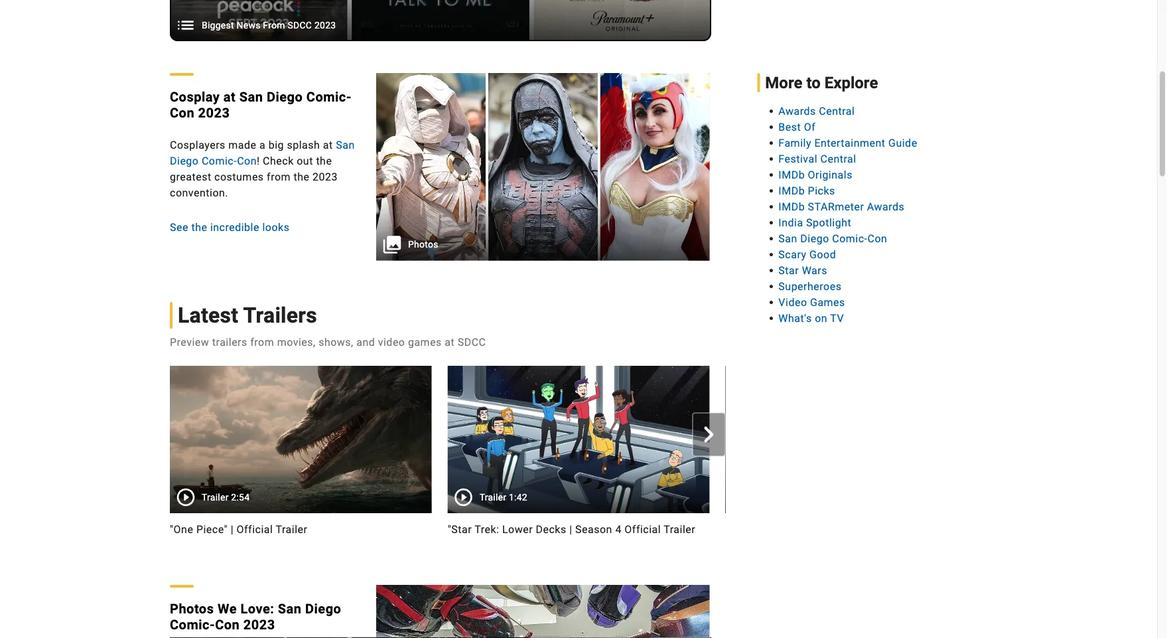 Task type: locate. For each thing, give the bounding box(es) containing it.
0 vertical spatial imdb
[[779, 168, 805, 181]]

san diego comic-con link
[[170, 138, 355, 167], [779, 232, 888, 245]]

san up cosplayers made a big splash at
[[240, 89, 263, 105]]

on
[[815, 312, 828, 324]]

official
[[237, 523, 273, 535], [625, 523, 661, 535]]

incredible
[[210, 221, 260, 233]]

1 horizontal spatial at
[[323, 138, 333, 151]]

latest
[[178, 303, 239, 328]]

2 vertical spatial 2023
[[243, 617, 275, 632]]

a
[[260, 138, 266, 151]]

official down 2:54
[[237, 523, 273, 535]]

1 vertical spatial imdb
[[779, 184, 805, 197]]

san right splash
[[336, 138, 355, 151]]

at left sdcc
[[445, 336, 455, 348]]

awards
[[779, 104, 816, 117], [868, 200, 905, 213]]

con inside "san diego comic-con"
[[237, 154, 257, 167]]

1 horizontal spatial photos
[[408, 239, 439, 250]]

we
[[218, 601, 237, 616]]

explore
[[825, 73, 879, 92]]

2023 down cosplay
[[198, 105, 230, 120]]

trailer inside group
[[480, 492, 507, 503]]

comic-
[[307, 89, 352, 105], [202, 154, 237, 167], [833, 232, 868, 245], [170, 617, 215, 632]]

0 horizontal spatial photos
[[170, 601, 214, 616]]

1 vertical spatial awards
[[868, 200, 905, 213]]

con inside the cosplay at san diego comic- con 2023
[[170, 105, 195, 120]]

2023 down love:
[[243, 617, 275, 632]]

at inside the cosplay at san diego comic- con 2023
[[224, 89, 236, 105]]

wars
[[802, 264, 828, 276]]

cosplayers
[[170, 138, 226, 151]]

awards right starmeter
[[868, 200, 905, 213]]

central down 'explore'
[[819, 104, 855, 117]]

san
[[240, 89, 263, 105], [336, 138, 355, 151], [779, 232, 798, 245], [278, 601, 302, 616]]

2 vertical spatial the
[[191, 221, 207, 233]]

1 horizontal spatial official
[[625, 523, 661, 535]]

big
[[269, 138, 284, 151]]

2023
[[198, 105, 230, 120], [313, 170, 338, 183], [243, 617, 275, 632]]

0 horizontal spatial san diego comic-con link
[[170, 138, 355, 167]]

diego inside the cosplay at san diego comic- con 2023
[[267, 89, 303, 105]]

trek:
[[475, 523, 500, 535]]

love:
[[241, 601, 274, 616]]

photos
[[408, 239, 439, 250], [170, 601, 214, 616]]

0 horizontal spatial official
[[237, 523, 273, 535]]

1 production art image from the top
[[376, 73, 710, 261]]

see the incredible looks
[[170, 221, 290, 233]]

more
[[766, 73, 803, 92]]

1 vertical spatial central
[[821, 152, 857, 165]]

! check out the greatest costumes from the 2023 convention.
[[170, 154, 338, 199]]

movies,
[[277, 336, 316, 348]]

con down imdb starmeter awards link on the top of page
[[868, 232, 888, 245]]

imdb up india
[[779, 200, 805, 213]]

from
[[267, 170, 291, 183], [250, 336, 274, 348]]

at right cosplay
[[224, 89, 236, 105]]

trailer 1:42
[[480, 492, 528, 503]]

"one piece" | official trailer link
[[170, 521, 432, 537]]

0 vertical spatial central
[[819, 104, 855, 117]]

diego right love:
[[305, 601, 341, 616]]

1 official from the left
[[237, 523, 273, 535]]

video games link
[[779, 296, 846, 308]]

the right out
[[316, 154, 332, 167]]

picks
[[808, 184, 836, 197]]

2 official from the left
[[625, 523, 661, 535]]

| right decks on the bottom of the page
[[570, 523, 573, 535]]

0 vertical spatial 2023
[[198, 105, 230, 120]]

"one piece" | official trailer
[[170, 523, 308, 535]]

out
[[297, 154, 313, 167]]

con down "made"
[[237, 154, 257, 167]]

0 vertical spatial photos
[[408, 239, 439, 250]]

diego inside "photos we love: san diego comic-con 2023"
[[305, 601, 341, 616]]

photos inside photos link
[[408, 239, 439, 250]]

1 vertical spatial san diego comic-con link
[[779, 232, 888, 245]]

1 vertical spatial photos
[[170, 601, 214, 616]]

san right love:
[[278, 601, 302, 616]]

at
[[224, 89, 236, 105], [323, 138, 333, 151], [445, 336, 455, 348]]

2 horizontal spatial 2023
[[313, 170, 338, 183]]

con down we
[[215, 617, 240, 632]]

1 horizontal spatial san diego comic-con link
[[779, 232, 888, 245]]

0 vertical spatial san diego comic-con link
[[170, 138, 355, 167]]

diego down india spotlight link
[[801, 232, 830, 245]]

central up the originals
[[821, 152, 857, 165]]

awards up best of link
[[779, 104, 816, 117]]

| right piece"
[[231, 523, 234, 535]]

1 horizontal spatial |
[[570, 523, 573, 535]]

trailer
[[202, 492, 229, 503], [480, 492, 507, 503], [276, 523, 308, 535], [664, 523, 696, 535]]

entertainment
[[815, 136, 886, 149]]

india
[[779, 216, 804, 229]]

trailers
[[243, 303, 317, 328]]

trailers
[[212, 336, 247, 348]]

0 vertical spatial at
[[224, 89, 236, 105]]

splash
[[287, 138, 320, 151]]

photos for photos we love: san diego comic-con 2023
[[170, 601, 214, 616]]

production art image
[[376, 73, 710, 261], [376, 585, 710, 638]]

group
[[154, 366, 988, 553], [726, 366, 988, 553], [726, 366, 988, 513], [376, 585, 710, 638]]

comic- inside "san diego comic-con"
[[202, 154, 237, 167]]

0 horizontal spatial 2023
[[198, 105, 230, 120]]

decks
[[536, 523, 567, 535]]

0 horizontal spatial awards
[[779, 104, 816, 117]]

the right see on the top left of the page
[[191, 221, 207, 233]]

what's
[[779, 312, 812, 324]]

"one piece" | official trailer group
[[170, 366, 432, 553]]

family
[[779, 136, 812, 149]]

2 vertical spatial at
[[445, 336, 455, 348]]

diego up the "greatest"
[[170, 154, 199, 167]]

spotlight
[[807, 216, 852, 229]]

0 horizontal spatial |
[[231, 523, 234, 535]]

2023 inside ! check out the greatest costumes from the 2023 convention.
[[313, 170, 338, 183]]

star wars link
[[779, 264, 828, 276]]

con
[[170, 105, 195, 120], [237, 154, 257, 167], [868, 232, 888, 245], [215, 617, 240, 632]]

official inside "one piece" | official trailer link
[[237, 523, 273, 535]]

the
[[316, 154, 332, 167], [294, 170, 310, 183], [191, 221, 207, 233]]

2:54
[[231, 492, 250, 503]]

diego up big
[[267, 89, 303, 105]]

1 horizontal spatial 2023
[[243, 617, 275, 632]]

sdcc
[[458, 336, 486, 348]]

superheroes link
[[779, 280, 842, 292]]

"star trek: lower decks | season 4 official trailer
[[448, 523, 696, 535]]

2 horizontal spatial the
[[316, 154, 332, 167]]

0 horizontal spatial the
[[191, 221, 207, 233]]

0 vertical spatial production art image
[[376, 73, 710, 261]]

photos inside "photos we love: san diego comic-con 2023"
[[170, 601, 214, 616]]

0 horizontal spatial at
[[224, 89, 236, 105]]

imdb down imdb originals link
[[779, 184, 805, 197]]

san diego comic-con
[[170, 138, 355, 167]]

diego inside awards central best of family entertainment guide festival central imdb originals imdb picks imdb starmeter awards india spotlight san diego comic-con scary good star wars superheroes video games what's on tv
[[801, 232, 830, 245]]

shows,
[[319, 336, 354, 348]]

comic- inside awards central best of family entertainment guide festival central imdb originals imdb picks imdb starmeter awards india spotlight san diego comic-con scary good star wars superheroes video games what's on tv
[[833, 232, 868, 245]]

"star
[[448, 523, 472, 535]]

san down india
[[779, 232, 798, 245]]

imdb
[[779, 168, 805, 181], [779, 184, 805, 197], [779, 200, 805, 213]]

2 horizontal spatial at
[[445, 336, 455, 348]]

trailer 1:42 link
[[448, 366, 710, 513]]

2023 down out
[[313, 170, 338, 183]]

|
[[231, 523, 234, 535], [570, 523, 573, 535]]

at right splash
[[323, 138, 333, 151]]

awards central best of family entertainment guide festival central imdb originals imdb picks imdb starmeter awards india spotlight san diego comic-con scary good star wars superheroes video games what's on tv
[[779, 104, 918, 324]]

preview trailers from movies, shows, and video games at sdcc
[[170, 336, 486, 348]]

1 vertical spatial production art image
[[376, 585, 710, 638]]

trailer 2:54 group
[[170, 366, 432, 513]]

cosplay at san diego comic- con 2023
[[170, 89, 352, 120]]

1 vertical spatial the
[[294, 170, 310, 183]]

con down cosplay
[[170, 105, 195, 120]]

photos we love: san diego comic-con 2023
[[170, 601, 341, 632]]

from down check
[[267, 170, 291, 183]]

1 horizontal spatial awards
[[868, 200, 905, 213]]

1 horizontal spatial the
[[294, 170, 310, 183]]

1 vertical spatial 2023
[[313, 170, 338, 183]]

chevron right inline image
[[701, 427, 717, 443]]

imdb down festival
[[779, 168, 805, 181]]

official right 4
[[625, 523, 661, 535]]

trailer 2:54
[[202, 492, 250, 503]]

2 vertical spatial imdb
[[779, 200, 805, 213]]

the down out
[[294, 170, 310, 183]]

0 vertical spatial the
[[316, 154, 332, 167]]

from down latest trailers
[[250, 336, 274, 348]]

tv
[[831, 312, 845, 324]]

0 vertical spatial from
[[267, 170, 291, 183]]

0 vertical spatial awards
[[779, 104, 816, 117]]



Task type: vqa. For each thing, say whether or not it's contained in the screenshot.
Superheroes
yes



Task type: describe. For each thing, give the bounding box(es) containing it.
awards central link
[[779, 104, 855, 117]]

"star trek: lower decks | season 4 official trailer image
[[448, 366, 710, 513]]

1 | from the left
[[231, 523, 234, 535]]

see the incredible looks button
[[170, 219, 366, 235]]

starmeter
[[808, 200, 865, 213]]

latest trailers
[[178, 303, 317, 328]]

superheroes
[[779, 280, 842, 292]]

what's on tv link
[[779, 312, 845, 324]]

4
[[616, 523, 622, 535]]

season
[[576, 523, 613, 535]]

2 | from the left
[[570, 523, 573, 535]]

originals
[[808, 168, 853, 181]]

cosplayers made a big splash at
[[170, 138, 336, 151]]

of
[[804, 120, 816, 133]]

"star trek: lower decks | season 4 official trailer group
[[448, 366, 710, 553]]

greatest
[[170, 170, 212, 183]]

2 imdb from the top
[[779, 184, 805, 197]]

video
[[779, 296, 808, 308]]

made
[[229, 138, 257, 151]]

official inside "star trek: lower decks | season 4 official trailer link
[[625, 523, 661, 535]]

scary good link
[[779, 248, 837, 260]]

and
[[357, 336, 375, 348]]

to
[[807, 73, 821, 92]]

good
[[810, 248, 837, 260]]

3 imdb from the top
[[779, 200, 805, 213]]

"the dragon prince" | season 5 official trailer image
[[726, 366, 988, 513]]

imdb picks link
[[779, 184, 836, 197]]

cosplay
[[170, 89, 220, 105]]

trailer 1:42 group
[[448, 366, 710, 513]]

costumes
[[214, 170, 264, 183]]

photos for photos
[[408, 239, 439, 250]]

!
[[257, 154, 260, 167]]

"one piece" | official trailer image
[[170, 366, 432, 513]]

festival central link
[[779, 152, 857, 165]]

photos link
[[376, 73, 710, 261]]

star
[[779, 264, 799, 276]]

comic- inside "photos we love: san diego comic-con 2023"
[[170, 617, 215, 632]]

"one
[[170, 523, 193, 535]]

san inside "san diego comic-con"
[[336, 138, 355, 151]]

convention.
[[170, 186, 228, 199]]

guide
[[889, 136, 918, 149]]

san inside "photos we love: san diego comic-con 2023"
[[278, 601, 302, 616]]

diego inside "san diego comic-con"
[[170, 154, 199, 167]]

1 vertical spatial from
[[250, 336, 274, 348]]

con inside "photos we love: san diego comic-con 2023"
[[215, 617, 240, 632]]

con inside awards central best of family entertainment guide festival central imdb originals imdb picks imdb starmeter awards india spotlight san diego comic-con scary good star wars superheroes video games what's on tv
[[868, 232, 888, 245]]

check
[[263, 154, 294, 167]]

festival
[[779, 152, 818, 165]]

2023 inside "photos we love: san diego comic-con 2023"
[[243, 617, 275, 632]]

1 vertical spatial at
[[323, 138, 333, 151]]

san inside the cosplay at san diego comic- con 2023
[[240, 89, 263, 105]]

san inside awards central best of family entertainment guide festival central imdb originals imdb picks imdb starmeter awards india spotlight san diego comic-con scary good star wars superheroes video games what's on tv
[[779, 232, 798, 245]]

looks
[[263, 221, 290, 233]]

trailer 2:54 link
[[170, 366, 432, 513]]

scary
[[779, 248, 807, 260]]

video
[[378, 336, 405, 348]]

group containing "one piece" | official trailer
[[154, 366, 988, 553]]

preview
[[170, 336, 209, 348]]

games
[[811, 296, 846, 308]]

2 production art image from the top
[[376, 585, 710, 638]]

the inside button
[[191, 221, 207, 233]]

games
[[408, 336, 442, 348]]

piece"
[[196, 523, 228, 535]]

more to explore
[[766, 73, 879, 92]]

1:42
[[509, 492, 528, 503]]

imdb starmeter awards link
[[779, 200, 905, 213]]

best
[[779, 120, 801, 133]]

india spotlight link
[[779, 216, 852, 229]]

comic- inside the cosplay at san diego comic- con 2023
[[307, 89, 352, 105]]

from inside ! check out the greatest costumes from the 2023 convention.
[[267, 170, 291, 183]]

family entertainment guide link
[[779, 136, 918, 149]]

2023 inside the cosplay at san diego comic- con 2023
[[198, 105, 230, 120]]

imdb originals link
[[779, 168, 853, 181]]

"star trek: lower decks | season 4 official trailer link
[[448, 521, 710, 537]]

best of link
[[779, 120, 816, 133]]

1 imdb from the top
[[779, 168, 805, 181]]

see
[[170, 221, 189, 233]]

lower
[[503, 523, 533, 535]]

photos group
[[376, 73, 710, 261]]



